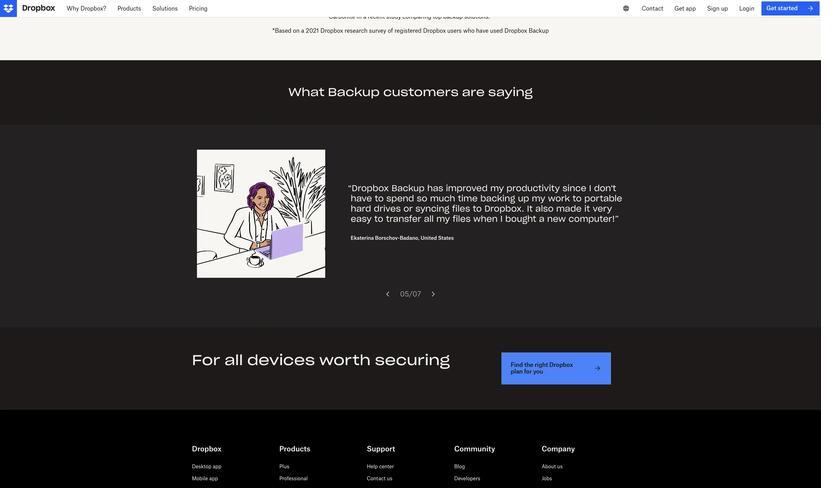 Task type: locate. For each thing, give the bounding box(es) containing it.
who
[[463, 27, 475, 34]]

1 horizontal spatial and
[[537, 5, 547, 12]]

contact inside dropdown button
[[642, 5, 663, 12]]

1 horizontal spatial contact
[[642, 5, 663, 12]]

jobs
[[542, 476, 552, 482]]

use
[[483, 5, 493, 12]]

dropbox.
[[485, 203, 524, 214]]

professional link
[[279, 476, 308, 482]]

get
[[766, 5, 776, 12], [674, 5, 684, 12]]

us for contact us
[[387, 476, 392, 482]]

desktop
[[192, 464, 211, 470]]

my left work
[[532, 193, 545, 204]]

dropbox
[[274, 5, 297, 12], [356, 5, 378, 12], [320, 27, 343, 34], [423, 27, 446, 34], [504, 27, 527, 34], [549, 362, 573, 369], [192, 445, 221, 453]]

contact for contact
[[642, 5, 663, 12]]

have right "who"
[[476, 27, 489, 34]]

contact for contact us
[[367, 476, 386, 482]]

study
[[386, 13, 401, 20]]

app left sign
[[686, 5, 696, 12]]

0 vertical spatial i
[[589, 183, 591, 194]]

all right for
[[224, 351, 243, 369]]

users up 'carbonite' on the left of page
[[320, 5, 334, 12]]

backing
[[480, 193, 515, 204]]

solutions.*
[[464, 13, 492, 20]]

a right in
[[363, 13, 366, 20]]

states
[[438, 235, 454, 241]]

"dropbox
[[348, 183, 389, 194]]

as
[[402, 5, 408, 12]]

us
[[557, 464, 563, 470], [387, 476, 392, 482]]

an illustration of a woman sitting in front of a purple laptop image
[[197, 150, 325, 278]]

0 vertical spatial contact
[[642, 5, 663, 12]]

us for about us
[[557, 464, 563, 470]]

0 horizontal spatial and
[[448, 5, 458, 12]]

2 vertical spatial app
[[209, 476, 218, 482]]

syncing
[[415, 203, 449, 214]]

ranked
[[336, 5, 354, 12]]

dropbox inside find the right dropbox plan for you
[[549, 362, 573, 369]]

contact down help
[[367, 476, 386, 482]]

more
[[409, 5, 423, 12]]

get started
[[766, 5, 798, 12]]

have up 'easy'
[[351, 193, 372, 204]]

contact
[[642, 5, 663, 12], [367, 476, 386, 482]]

0 horizontal spatial up
[[518, 193, 529, 204]]

login
[[739, 5, 754, 12]]

backup for ranked
[[298, 5, 318, 12]]

dropbox inside footer
[[192, 445, 221, 453]]

my up states
[[436, 213, 450, 224]]

find
[[511, 362, 523, 369]]

dropbox up desktop app link
[[192, 445, 221, 453]]

since
[[563, 183, 586, 194]]

0 vertical spatial users
[[320, 5, 334, 12]]

research
[[345, 27, 368, 34]]

0 horizontal spatial products
[[117, 5, 141, 12]]

get right contact dropdown button
[[674, 5, 684, 12]]

2 vertical spatial a
[[539, 213, 544, 224]]

1 horizontal spatial us
[[557, 464, 563, 470]]

users
[[320, 5, 334, 12], [447, 27, 462, 34]]

files
[[452, 203, 470, 214], [453, 213, 471, 224]]

2 horizontal spatial a
[[539, 213, 544, 224]]

1 horizontal spatial get
[[766, 5, 776, 12]]

1 horizontal spatial i
[[589, 183, 591, 194]]

0 vertical spatial app
[[686, 5, 696, 12]]

and up backup
[[448, 5, 458, 12]]

devices
[[247, 351, 315, 369]]

1 vertical spatial app
[[213, 464, 221, 470]]

1 horizontal spatial a
[[363, 13, 366, 20]]

ekaterina
[[351, 235, 374, 241]]

started
[[778, 5, 798, 12]]

0 vertical spatial all
[[424, 213, 434, 224]]

1 horizontal spatial have
[[476, 27, 489, 34]]

why
[[67, 5, 79, 12]]

0 horizontal spatial i
[[500, 213, 503, 224]]

1 vertical spatial up
[[518, 193, 529, 204]]

app inside dropdown button
[[686, 5, 696, 12]]

1 vertical spatial a
[[301, 27, 304, 34]]

1 vertical spatial us
[[387, 476, 392, 482]]

computer!"
[[569, 213, 619, 224]]

find the right dropbox plan for you link
[[502, 353, 611, 385]]

1 horizontal spatial products
[[279, 445, 310, 453]]

and right backblaze
[[537, 5, 547, 12]]

my up dropbox.
[[490, 183, 504, 194]]

i right when
[[500, 213, 503, 224]]

app right desktop
[[213, 464, 221, 470]]

0 horizontal spatial users
[[320, 5, 334, 12]]

up right sign
[[721, 5, 728, 12]]

and
[[448, 5, 458, 12], [537, 5, 547, 12]]

to right 'easy'
[[374, 213, 383, 224]]

have
[[476, 27, 489, 34], [351, 193, 372, 204]]

1 horizontal spatial up
[[721, 5, 728, 12]]

"dropbox backup has improved my productivity since i don't have to spend so much time backing up my work to portable hard drives or syncing files to dropbox. it also made it very easy to transfer all my files when i bought a new computer!"
[[348, 183, 622, 224]]

backup inside "dropbox backup has improved my productivity since i don't have to spend so much time backing up my work to portable hard drives or syncing files to dropbox. it also made it very easy to transfer all my files when i bought a new computer!"
[[392, 183, 425, 194]]

1 horizontal spatial users
[[447, 27, 462, 34]]

1 vertical spatial users
[[447, 27, 462, 34]]

products button
[[112, 0, 147, 17]]

to
[[477, 5, 482, 12], [375, 193, 384, 204], [573, 193, 582, 204], [473, 203, 482, 214], [374, 213, 383, 224]]

in
[[357, 13, 362, 20]]

to up solutions.*
[[477, 5, 482, 12]]

0 horizontal spatial have
[[351, 193, 372, 204]]

*based on a 2021 dropbox research survey of registered dropbox users who have used dropbox backup
[[272, 27, 549, 34]]

0 vertical spatial a
[[363, 13, 366, 20]]

2021
[[306, 27, 319, 34]]

us down the center
[[387, 476, 392, 482]]

dropbox right used
[[504, 27, 527, 34]]

1 horizontal spatial all
[[424, 213, 434, 224]]

0 horizontal spatial us
[[387, 476, 392, 482]]

or
[[404, 203, 413, 214]]

app right mobile
[[209, 476, 218, 482]]

to right hard
[[375, 193, 384, 204]]

files down time at the right of page
[[453, 213, 471, 224]]

get left started
[[766, 5, 776, 12]]

get started link
[[761, 1, 820, 16]]

contact us
[[367, 476, 392, 482]]

easier
[[459, 5, 475, 12]]

dropbox right right
[[549, 362, 573, 369]]

blog link
[[454, 464, 465, 470]]

all
[[424, 213, 434, 224], [224, 351, 243, 369]]

0 horizontal spatial contact
[[367, 476, 386, 482]]

dropbox up *based
[[274, 5, 297, 12]]

it
[[527, 203, 533, 214]]

login link
[[734, 0, 760, 17]]

0 horizontal spatial get
[[674, 5, 684, 12]]

a left new
[[539, 213, 544, 224]]

backblaze
[[508, 5, 535, 12]]

my
[[490, 183, 504, 194], [532, 193, 545, 204], [436, 213, 450, 224]]

1 vertical spatial all
[[224, 351, 243, 369]]

2 horizontal spatial my
[[532, 193, 545, 204]]

up up bought
[[518, 193, 529, 204]]

contact left 'get app' dropdown button
[[642, 5, 663, 12]]

0 vertical spatial us
[[557, 464, 563, 470]]

0 vertical spatial up
[[721, 5, 728, 12]]

app
[[686, 5, 696, 12], [213, 464, 221, 470], [209, 476, 218, 482]]

find the right dropbox plan for you
[[511, 362, 573, 375]]

0 horizontal spatial my
[[436, 213, 450, 224]]

pricing link
[[183, 0, 213, 17]]

a
[[363, 13, 366, 20], [301, 27, 304, 34], [539, 213, 544, 224]]

files down improved
[[452, 203, 470, 214]]

backup for are
[[328, 85, 380, 99]]

a inside "dropbox backup has improved my productivity since i don't have to spend so much time backing up my work to portable hard drives or syncing files to dropbox. it also made it very easy to transfer all my files when i bought a new computer!"
[[539, 213, 544, 224]]

1 vertical spatial products
[[279, 445, 310, 453]]

0 vertical spatial products
[[117, 5, 141, 12]]

dropbox?
[[81, 5, 106, 12]]

backup
[[298, 5, 318, 12], [380, 5, 400, 12], [529, 27, 549, 34], [328, 85, 380, 99], [392, 183, 425, 194]]

new
[[547, 213, 566, 224]]

survey
[[369, 27, 386, 34]]

1 vertical spatial have
[[351, 193, 372, 204]]

help center
[[367, 464, 394, 470]]

securing
[[375, 351, 450, 369]]

all up united
[[424, 213, 434, 224]]

backup
[[443, 13, 463, 20]]

get inside dropdown button
[[674, 5, 684, 12]]

jobs link
[[542, 476, 552, 482]]

carbonite
[[329, 13, 355, 20]]

us right about
[[557, 464, 563, 470]]

plus link
[[279, 464, 289, 470]]

users down backup
[[447, 27, 462, 34]]

borschov-
[[375, 235, 400, 241]]

dropbox down top
[[423, 27, 446, 34]]

1 vertical spatial contact
[[367, 476, 386, 482]]

for all devices worth securing
[[192, 351, 450, 369]]

to left it
[[573, 193, 582, 204]]

0 vertical spatial have
[[476, 27, 489, 34]]

i left 'don't' on the right of the page
[[589, 183, 591, 194]]

footer
[[0, 427, 821, 488]]

a right on
[[301, 27, 304, 34]]

transfer
[[386, 213, 421, 224]]



Task type: vqa. For each thing, say whether or not it's contained in the screenshot.
Signatures link
no



Task type: describe. For each thing, give the bounding box(es) containing it.
improved
[[446, 183, 488, 194]]

a inside dropbox backup users ranked dropbox backup as more intuitive and easier to use than backblaze and carbonite in a recent study comparing top backup solutions.*
[[363, 13, 366, 20]]

*based
[[272, 27, 291, 34]]

dropbox up in
[[356, 5, 378, 12]]

1 horizontal spatial my
[[490, 183, 504, 194]]

productivity
[[507, 183, 560, 194]]

0 horizontal spatial all
[[224, 351, 243, 369]]

you
[[533, 368, 543, 375]]

don't
[[594, 183, 616, 194]]

05/07
[[400, 290, 421, 299]]

desktop app
[[192, 464, 221, 470]]

professional
[[279, 476, 308, 482]]

customers
[[383, 85, 459, 99]]

ekaterina borschov-badano, united states
[[351, 235, 454, 241]]

have inside "dropbox backup has improved my productivity since i don't have to spend so much time backing up my work to portable hard drives or syncing files to dropbox. it also made it very easy to transfer all my files when i bought a new computer!"
[[351, 193, 372, 204]]

products inside footer
[[279, 445, 310, 453]]

mobile app link
[[192, 476, 218, 482]]

worth
[[319, 351, 371, 369]]

why dropbox?
[[67, 5, 106, 12]]

get app
[[674, 5, 696, 12]]

1 vertical spatial i
[[500, 213, 503, 224]]

solutions button
[[147, 0, 183, 17]]

developers link
[[454, 476, 480, 482]]

work
[[548, 193, 570, 204]]

recent
[[368, 13, 385, 20]]

products inside dropdown button
[[117, 5, 141, 12]]

get for get started
[[766, 5, 776, 12]]

app for desktop app
[[213, 464, 221, 470]]

sign up
[[707, 5, 728, 12]]

intuitive
[[424, 5, 446, 12]]

the
[[524, 362, 533, 369]]

app for mobile app
[[209, 476, 218, 482]]

saying
[[488, 85, 533, 99]]

spend
[[386, 193, 414, 204]]

hard
[[351, 203, 371, 214]]

bought
[[505, 213, 536, 224]]

made
[[556, 203, 582, 214]]

2 and from the left
[[537, 5, 547, 12]]

up inside "dropbox backup has improved my productivity since i don't have to spend so much time backing up my work to portable hard drives or syncing files to dropbox. it also made it very easy to transfer all my files when i bought a new computer!"
[[518, 193, 529, 204]]

mobile app
[[192, 476, 218, 482]]

center
[[379, 464, 394, 470]]

developers
[[454, 476, 480, 482]]

also
[[535, 203, 554, 214]]

dropbox backup users ranked dropbox backup as more intuitive and easier to use than backblaze and carbonite in a recent study comparing top backup solutions.*
[[274, 5, 547, 20]]

right
[[535, 362, 548, 369]]

contact us link
[[367, 476, 392, 482]]

than
[[494, 5, 506, 12]]

sign
[[707, 5, 720, 12]]

footer containing dropbox
[[0, 427, 821, 488]]

app for get app
[[686, 5, 696, 12]]

to inside dropbox backup users ranked dropbox backup as more intuitive and easier to use than backblaze and carbonite in a recent study comparing top backup solutions.*
[[477, 5, 482, 12]]

for
[[524, 368, 532, 375]]

why dropbox? button
[[61, 0, 112, 17]]

very
[[593, 203, 612, 214]]

solutions
[[152, 5, 178, 12]]

what
[[288, 85, 324, 99]]

1 and from the left
[[448, 5, 458, 12]]

company
[[542, 445, 575, 453]]

dropbox down 'carbonite' on the left of page
[[320, 27, 343, 34]]

so
[[417, 193, 427, 204]]

help center link
[[367, 464, 394, 470]]

badano,
[[400, 235, 419, 241]]

all inside "dropbox backup has improved my productivity since i don't have to spend so much time backing up my work to portable hard drives or syncing files to dropbox. it also made it very easy to transfer all my files when i bought a new computer!"
[[424, 213, 434, 224]]

to down improved
[[473, 203, 482, 214]]

about
[[542, 464, 556, 470]]

contact button
[[636, 0, 669, 17]]

on
[[293, 27, 300, 34]]

help
[[367, 464, 378, 470]]

top
[[433, 13, 442, 20]]

0 horizontal spatial a
[[301, 27, 304, 34]]

sign up link
[[701, 0, 734, 17]]

are
[[462, 85, 485, 99]]

of
[[388, 27, 393, 34]]

users inside dropbox backup users ranked dropbox backup as more intuitive and easier to use than backblaze and carbonite in a recent study comparing top backup solutions.*
[[320, 5, 334, 12]]

about us
[[542, 464, 563, 470]]

plan
[[511, 368, 523, 375]]

much
[[430, 193, 455, 204]]

easy
[[351, 213, 372, 224]]

blog
[[454, 464, 465, 470]]

get app button
[[669, 0, 701, 17]]

drives
[[374, 203, 401, 214]]

get for get app
[[674, 5, 684, 12]]

time
[[458, 193, 478, 204]]

about us link
[[542, 464, 563, 470]]

community
[[454, 445, 495, 453]]

used
[[490, 27, 503, 34]]

comparing
[[403, 13, 431, 20]]

when
[[473, 213, 498, 224]]

it
[[584, 203, 590, 214]]

backup for improved
[[392, 183, 425, 194]]

united
[[421, 235, 437, 241]]

has
[[427, 183, 443, 194]]

plus
[[279, 464, 289, 470]]

portable
[[584, 193, 622, 204]]

for
[[192, 351, 220, 369]]



